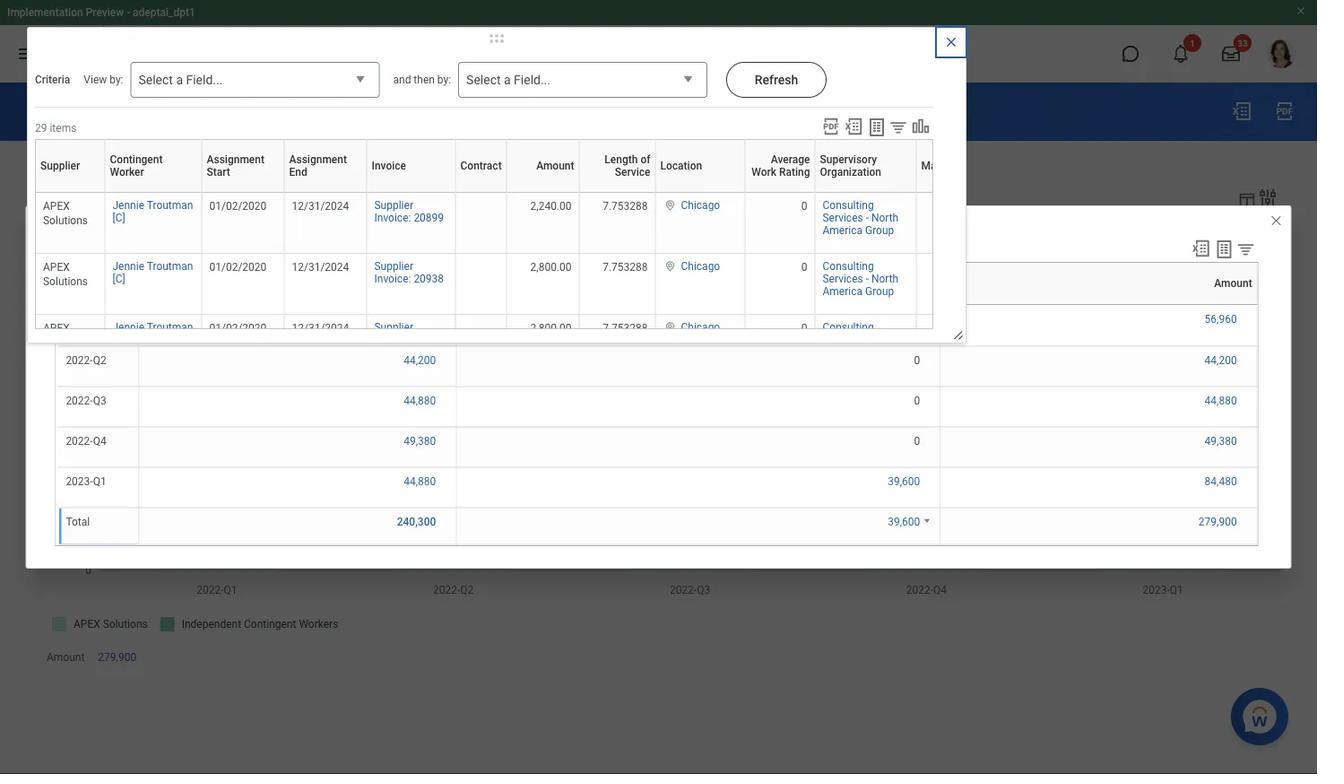 Task type: locate. For each thing, give the bounding box(es) containing it.
0 horizontal spatial select
[[139, 73, 173, 87]]

2 56,960 from the left
[[1205, 313, 1238, 326]]

0 vertical spatial [c]
[[113, 212, 125, 224]]

group for 2,800.00
[[866, 285, 895, 298]]

1 vertical spatial consulting services - north america group link
[[823, 257, 899, 298]]

row element up 2022-q1 element
[[57, 263, 143, 304]]

49,380 up '84,480'
[[1205, 435, 1238, 447]]

0 horizontal spatial amount
[[47, 652, 85, 664]]

q1
[[93, 313, 106, 326], [93, 475, 106, 488]]

2 troutman from the top
[[147, 260, 193, 273]]

invoice: left 20899
[[375, 212, 411, 224]]

2022- up 2023-q1 element
[[66, 435, 93, 447]]

supplier inside supplier invoice: 20899
[[375, 199, 414, 212]]

49,380 up 240,300 dropdown button at the bottom
[[404, 435, 436, 447]]

1 7.753288 from the top
[[603, 200, 648, 213]]

1 horizontal spatial assignment
[[289, 153, 347, 166]]

2 group from the top
[[866, 285, 895, 298]]

1 horizontal spatial select a field... button
[[459, 62, 708, 99]]

supplier invoice: 20938 link
[[375, 257, 444, 285]]

america left workers
[[823, 285, 863, 298]]

1 vertical spatial location image
[[663, 260, 678, 273]]

2 consulting from the top
[[823, 260, 874, 273]]

0 horizontal spatial export to excel image
[[844, 117, 864, 136]]

amount button
[[512, 139, 586, 192]]

56,960 button
[[404, 312, 439, 327], [1205, 312, 1240, 327]]

1 a from the left
[[176, 73, 183, 87]]

2 jennie troutman [c] from the top
[[113, 260, 193, 285]]

1 horizontal spatial 44,200 button
[[1205, 353, 1240, 368]]

2 12/31/2024 from the top
[[292, 261, 349, 274]]

group
[[866, 224, 895, 237], [866, 285, 895, 298], [866, 346, 895, 359]]

1 horizontal spatial select a field...
[[467, 73, 551, 87]]

0 horizontal spatial 56,960
[[404, 313, 436, 326]]

1 12/31/2024 from the top
[[292, 200, 349, 213]]

invoice: inside supplier invoice: 20899
[[375, 212, 411, 224]]

3 consulting services - north america group from the top
[[823, 321, 899, 359]]

troutman
[[147, 199, 193, 212], [147, 260, 193, 273], [147, 321, 193, 334]]

- right preview
[[127, 6, 130, 19]]

0 vertical spatial 12/31/2024
[[292, 200, 349, 213]]

49,380
[[404, 435, 436, 447], [1205, 435, 1238, 447]]

assignment for end
[[289, 153, 347, 166]]

apex solutions for chicago link associated with supplier invoice: 20938
[[43, 261, 88, 288]]

279,900 button inside contingent worker quarterly spend main content
[[98, 651, 139, 665]]

jennie troutman [c]
[[113, 199, 193, 224], [113, 260, 193, 285], [113, 321, 193, 346]]

1 group from the top
[[866, 224, 895, 237]]

2022- up 2022-q4 element
[[66, 394, 93, 407]]

assignment for start
[[207, 153, 265, 166]]

2022-q4 element
[[66, 431, 106, 447]]

by:
[[110, 74, 123, 86], [438, 74, 451, 86]]

[c] for supplier invoice: 20938
[[113, 273, 125, 285]]

view printable version (pdf) image
[[1275, 100, 1296, 122]]

america for 2,240.00
[[823, 224, 863, 237]]

44,880
[[404, 394, 436, 407], [1205, 394, 1238, 407], [404, 475, 436, 488]]

supplier down 29 items
[[40, 160, 80, 172]]

1 jennie from the top
[[113, 199, 144, 212]]

1 jennie troutman [c] from the top
[[113, 199, 193, 224]]

column header
[[941, 305, 1258, 306]]

field... down 'move modal' icon
[[514, 73, 551, 87]]

services down organization on the right top of page
[[823, 212, 864, 224]]

select a field... button up length at top left
[[459, 62, 708, 99]]

1 vertical spatial 279,900 button
[[98, 651, 139, 665]]

1 services from the top
[[823, 212, 864, 224]]

3 2022- from the top
[[66, 394, 93, 407]]

consulting services - north america group
[[823, 199, 899, 237], [823, 260, 899, 298], [823, 321, 899, 359]]

location image up location image
[[663, 260, 678, 273]]

3 jennie from the top
[[113, 321, 144, 334]]

group for 2,240.00
[[866, 224, 895, 237]]

56,960 button up 20939
[[404, 312, 439, 327]]

2022-
[[66, 313, 93, 326], [66, 354, 93, 367], [66, 394, 93, 407], [66, 435, 93, 447]]

12/31/2024 left supplier invoice: 20939 link
[[292, 322, 349, 335]]

1 vertical spatial items
[[64, 244, 91, 257]]

jennie troutman [c] down contingent worker button
[[113, 199, 193, 224]]

supervisory organization
[[820, 153, 882, 179]]

7.753288 for 20899
[[603, 200, 648, 213]]

44,880 down 20939
[[404, 394, 436, 407]]

by: right then
[[438, 74, 451, 86]]

assignment
[[207, 153, 265, 166], [289, 153, 347, 166]]

services down the independent contingent workers
[[823, 334, 864, 346]]

2 44,200 from the left
[[1205, 354, 1238, 367]]

0 vertical spatial jennie troutman [c] link
[[113, 196, 193, 224]]

toolbar up 'supervisory'
[[816, 117, 934, 139]]

1 56,960 from the left
[[404, 313, 436, 326]]

49,380 button up '84,480'
[[1205, 434, 1240, 448]]

56,960 down export to worksheets icon
[[1205, 313, 1238, 326]]

implementation preview -   adeptai_dpt1 banner
[[0, 0, 1318, 83]]

export to excel image
[[1232, 100, 1253, 122], [844, 117, 864, 136], [1192, 239, 1212, 258]]

44,880 button
[[404, 393, 439, 408], [1205, 393, 1240, 408], [404, 474, 439, 489]]

select a field... for 2nd the select a field... "dropdown button" from the left
[[467, 73, 551, 87]]

0 vertical spatial jennie troutman [c]
[[113, 199, 193, 224]]

select to filter grid data image
[[889, 118, 909, 136]]

assignment down 'quarterly'
[[207, 153, 265, 166]]

apex up 6
[[43, 200, 70, 213]]

1 0 button from the top
[[915, 312, 923, 327]]

3 0 button from the top
[[915, 393, 923, 408]]

1 consulting from the top
[[823, 199, 874, 212]]

consulting down organization on the right top of page
[[823, 199, 874, 212]]

1 vertical spatial consulting services - north america group
[[823, 260, 899, 298]]

invoice: left "20938"
[[375, 273, 411, 285]]

consulting up the independent contingent workers
[[823, 260, 874, 273]]

solutions up 6 items
[[43, 215, 88, 227]]

jennie troutman [c] link down contingent worker button
[[113, 196, 193, 224]]

44,200 button
[[404, 353, 439, 368], [1205, 353, 1240, 368]]

39,600 inside dropdown button
[[888, 475, 921, 488]]

2 vertical spatial jennie troutman [c]
[[113, 321, 193, 346]]

2 0 button from the top
[[915, 353, 923, 368]]

0 vertical spatial 39,600
[[888, 475, 921, 488]]

2 row element from the left
[[139, 263, 1262, 304]]

1 troutman from the top
[[147, 199, 193, 212]]

q2
[[93, 354, 106, 367]]

jennie troutman [c] link
[[113, 196, 193, 224], [113, 257, 193, 285], [113, 318, 193, 346]]

1 vertical spatial services
[[823, 273, 864, 285]]

2022-q1
[[66, 313, 106, 326]]

01/02/2020 for supplier invoice: 20938
[[209, 261, 267, 274]]

7.753288
[[603, 200, 648, 213], [603, 261, 648, 274], [603, 322, 648, 335]]

invoice: inside supplier invoice: 20938
[[375, 273, 411, 285]]

1 q1 from the top
[[93, 313, 106, 326]]

1 vertical spatial group
[[866, 285, 895, 298]]

01/02/2020 for supplier invoice: 20899
[[209, 200, 267, 213]]

39,600 up 39,600 button
[[888, 475, 921, 488]]

field... up 'quarterly'
[[186, 73, 223, 87]]

[c] for supplier invoice: 20899
[[113, 212, 125, 224]]

2,800.00 for location image
[[531, 322, 572, 335]]

services left workers
[[823, 273, 864, 285]]

39,600 button
[[888, 515, 923, 529]]

2,800.00 for location icon associated with 2,800.00
[[531, 261, 572, 274]]

america down the independent contingent workers
[[823, 346, 863, 359]]

1 location image from the top
[[663, 199, 678, 212]]

supplier
[[40, 160, 80, 172], [375, 199, 414, 212], [375, 260, 414, 273], [375, 321, 414, 334]]

apex solutions inside row element
[[377, 277, 452, 290]]

2 39,600 from the top
[[888, 516, 921, 528]]

1 vertical spatial troutman
[[147, 260, 193, 273]]

resize modal image
[[953, 329, 966, 343]]

1 vertical spatial contingent
[[110, 153, 163, 166]]

jennie
[[113, 199, 144, 212], [113, 260, 144, 273], [113, 321, 144, 334]]

0 horizontal spatial a
[[176, 73, 183, 87]]

2 jennie from the top
[[113, 260, 144, 273]]

total
[[66, 516, 90, 528]]

amount inside row element
[[1215, 277, 1253, 290]]

49,380 button up 240,300 dropdown button at the bottom
[[404, 434, 439, 448]]

apex solutions for third chicago link from the top of the page
[[43, 322, 88, 349]]

0 horizontal spatial 44,200 button
[[404, 353, 439, 368]]

2 jennie troutman [c] link from the top
[[113, 257, 193, 285]]

1 2022- from the top
[[66, 313, 93, 326]]

2 vertical spatial group
[[866, 346, 895, 359]]

0 vertical spatial 279,900 button
[[1199, 515, 1240, 529]]

2 vertical spatial contingent
[[841, 277, 893, 290]]

1 horizontal spatial 279,900
[[1199, 516, 1238, 528]]

2,800.00
[[531, 261, 572, 274], [531, 322, 572, 335]]

work
[[752, 166, 777, 179]]

1 horizontal spatial toolbar
[[1184, 239, 1259, 262]]

2 select a field... from the left
[[467, 73, 551, 87]]

a up contingent worker quarterly spend link
[[176, 73, 183, 87]]

20899
[[414, 212, 444, 224]]

invoice: left 20939
[[375, 334, 411, 346]]

0 vertical spatial troutman
[[147, 199, 193, 212]]

3 america from the top
[[823, 346, 863, 359]]

2 a from the left
[[504, 73, 511, 87]]

3 troutman from the top
[[147, 321, 193, 334]]

2 field... from the left
[[514, 73, 551, 87]]

close image
[[945, 35, 959, 49], [1270, 213, 1284, 228]]

apex solutions
[[43, 200, 88, 227], [43, 261, 88, 288], [377, 277, 452, 290], [43, 322, 88, 349]]

49,380 button
[[404, 434, 439, 448], [1205, 434, 1240, 448]]

0 vertical spatial toolbar
[[816, 117, 934, 139]]

select to filter grid data image
[[1237, 239, 1257, 258]]

solutions
[[43, 215, 88, 227], [43, 276, 88, 288], [406, 277, 452, 290], [43, 337, 88, 349]]

1 horizontal spatial 56,960
[[1205, 313, 1238, 326]]

contingent for contingent worker quarterly spend
[[36, 102, 125, 123]]

0 vertical spatial jennie
[[113, 199, 144, 212]]

1 01/02/2020 from the top
[[209, 200, 267, 213]]

1 vertical spatial jennie
[[113, 260, 144, 273]]

row element
[[57, 263, 143, 304], [139, 263, 1262, 304]]

america up the independent contingent workers
[[823, 224, 863, 237]]

row element up location image
[[139, 263, 1262, 304]]

contingent
[[36, 102, 125, 123], [110, 153, 163, 166], [841, 277, 893, 290]]

search image
[[439, 43, 460, 65]]

2 invoice: from the top
[[375, 273, 411, 285]]

1 vertical spatial chicago
[[681, 260, 721, 273]]

56,960
[[404, 313, 436, 326], [1205, 313, 1238, 326]]

1 vertical spatial jennie troutman [c]
[[113, 260, 193, 285]]

supplier invoice: 20899
[[375, 199, 444, 224]]

select a field... for 2nd the select a field... "dropdown button" from the right
[[139, 73, 223, 87]]

jennie troutman [c] right 2022-q1
[[113, 321, 193, 346]]

end
[[289, 166, 308, 179]]

49,380 for second the 49,380 button
[[1205, 435, 1238, 447]]

0 horizontal spatial 56,960 button
[[404, 312, 439, 327]]

0 vertical spatial location image
[[663, 199, 678, 212]]

1 vertical spatial amount
[[1215, 277, 1253, 290]]

0 vertical spatial items
[[50, 122, 77, 134]]

2 [c] from the top
[[113, 273, 125, 285]]

0 horizontal spatial 279,900
[[98, 652, 137, 664]]

toolbar down configure and view chart data icon
[[1184, 239, 1259, 262]]

0 vertical spatial america
[[823, 224, 863, 237]]

jennie troutman [c] link right quarter
[[113, 257, 193, 285]]

0 vertical spatial group
[[866, 224, 895, 237]]

20939
[[414, 334, 444, 346]]

1 consulting services - north america group from the top
[[823, 199, 899, 237]]

01/02/2020
[[209, 200, 267, 213], [209, 261, 267, 274], [209, 322, 267, 335]]

export to excel image left view printable version (pdf) image
[[1232, 100, 1253, 122]]

0 vertical spatial north
[[872, 212, 899, 224]]

2 49,380 from the left
[[1205, 435, 1238, 447]]

2022-q1 element
[[66, 310, 106, 326]]

1 horizontal spatial amount
[[537, 160, 575, 172]]

contract button
[[461, 139, 514, 192]]

items
[[50, 122, 77, 134], [64, 244, 91, 257]]

0 horizontal spatial select a field... button
[[131, 62, 380, 99]]

apex solutions down 6 items
[[43, 261, 88, 288]]

2 select a field... button from the left
[[459, 62, 708, 99]]

2 vertical spatial services
[[823, 334, 864, 346]]

1 vertical spatial 39,600
[[888, 516, 921, 528]]

invoice:
[[375, 212, 411, 224], [375, 273, 411, 285], [375, 334, 411, 346]]

1 chicago from the top
[[681, 199, 721, 212]]

2 america from the top
[[823, 285, 863, 298]]

44,200
[[404, 354, 436, 367], [1205, 354, 1238, 367]]

consulting services - north america group link for 2,240.00
[[823, 196, 899, 237]]

supplier button
[[40, 139, 112, 192]]

29
[[35, 122, 47, 134]]

jennie troutman [c] right quarter
[[113, 260, 193, 285]]

items right 29
[[50, 122, 77, 134]]

2022- down quarter
[[66, 313, 93, 326]]

1 vertical spatial north
[[872, 273, 899, 285]]

1 56,960 button from the left
[[404, 312, 439, 327]]

1 vertical spatial close image
[[1270, 213, 1284, 228]]

solutions up supplier invoice: 20939 link
[[406, 277, 452, 290]]

q1 down quarter
[[93, 313, 106, 326]]

1 49,380 from the left
[[404, 435, 436, 447]]

items right 6
[[64, 244, 91, 257]]

solutions for location icon associated with 2,800.00
[[43, 276, 88, 288]]

1 vertical spatial q1
[[93, 475, 106, 488]]

export to excel image left export to worksheets icon
[[1192, 239, 1212, 258]]

1 horizontal spatial 56,960 button
[[1205, 312, 1240, 327]]

0 vertical spatial consulting services - north america group
[[823, 199, 899, 237]]

2 vertical spatial chicago
[[681, 321, 721, 334]]

0 vertical spatial amount
[[537, 160, 575, 172]]

0 vertical spatial chicago
[[681, 199, 721, 212]]

3 services from the top
[[823, 334, 864, 346]]

2 horizontal spatial export to excel image
[[1232, 100, 1253, 122]]

select down 'move modal' icon
[[467, 73, 501, 87]]

1 jennie troutman [c] link from the top
[[113, 196, 193, 224]]

group down the independent contingent workers
[[866, 346, 895, 359]]

0 horizontal spatial select a field...
[[139, 73, 223, 87]]

change selection image
[[380, 103, 402, 124]]

location image
[[663, 199, 678, 212], [663, 260, 678, 273]]

2022-q4
[[66, 435, 106, 447]]

1 horizontal spatial export to excel image
[[1192, 239, 1212, 258]]

1 vertical spatial consulting
[[823, 260, 874, 273]]

2 vertical spatial consulting services - north america group link
[[823, 318, 899, 359]]

4 0 button from the top
[[915, 434, 923, 448]]

1 consulting services - north america group link from the top
[[823, 196, 899, 237]]

select a field... button
[[131, 62, 380, 99], [459, 62, 708, 99]]

north down supervisory organization button on the right top of page
[[872, 212, 899, 224]]

supplier inside supplier invoice: 20938
[[375, 260, 414, 273]]

export to worksheets image
[[867, 117, 888, 138]]

chicago link
[[681, 196, 721, 212], [681, 257, 721, 273], [681, 318, 721, 334]]

12/31/2024 down assignment end
[[292, 200, 349, 213]]

export to excel image right view printable version (pdf) icon
[[844, 117, 864, 136]]

independent
[[778, 277, 838, 290]]

1 vertical spatial chicago link
[[681, 257, 721, 273]]

0 button for 49,380
[[915, 434, 923, 448]]

56,960 up 20939
[[404, 313, 436, 326]]

jennie troutman [c] link for supplier invoice: 20938
[[113, 257, 193, 285]]

- inside banner
[[127, 6, 130, 19]]

supplier left 20899
[[375, 199, 414, 212]]

2 56,960 button from the left
[[1205, 312, 1240, 327]]

group up the independent contingent workers
[[866, 224, 895, 237]]

20938
[[414, 273, 444, 285]]

contract
[[461, 160, 502, 172]]

2 assignment from the left
[[289, 153, 347, 166]]

north
[[872, 212, 899, 224], [872, 273, 899, 285], [872, 334, 899, 346]]

q1 down q4
[[93, 475, 106, 488]]

-
[[127, 6, 130, 19], [866, 212, 869, 224], [866, 273, 869, 285], [866, 334, 869, 346]]

3 consulting services - north america group link from the top
[[823, 318, 899, 359]]

3 invoice: from the top
[[375, 334, 411, 346]]

1 horizontal spatial by:
[[438, 74, 451, 86]]

3 7.753288 from the top
[[603, 322, 648, 335]]

2 services from the top
[[823, 273, 864, 285]]

0 vertical spatial contingent
[[36, 102, 125, 123]]

56,960 button down export to worksheets icon
[[1205, 312, 1240, 327]]

1 vertical spatial 279,900
[[98, 652, 137, 664]]

invoice: for supplier invoice: 20939
[[375, 334, 411, 346]]

toolbar
[[816, 117, 934, 139], [1184, 239, 1259, 262]]

select a field... down 'move modal' icon
[[467, 73, 551, 87]]

1 assignment from the left
[[207, 153, 265, 166]]

3 consulting from the top
[[823, 321, 874, 334]]

279,900 for the '279,900' button within the contingent worker quarterly spend main content
[[98, 652, 137, 664]]

2 vertical spatial [c]
[[113, 334, 125, 346]]

2 2,800.00 from the top
[[531, 322, 572, 335]]

0 vertical spatial consulting services - north america group link
[[823, 196, 899, 237]]

1 vertical spatial 12/31/2024
[[292, 261, 349, 274]]

by: right view
[[110, 74, 123, 86]]

2 7.753288 from the top
[[603, 261, 648, 274]]

0 vertical spatial 01/02/2020
[[209, 200, 267, 213]]

0 vertical spatial consulting
[[823, 199, 874, 212]]

apex solutions up the 2022-q2 element on the left top of page
[[43, 322, 88, 349]]

select a field... up contingent worker quarterly spend link
[[139, 73, 223, 87]]

2 vertical spatial america
[[823, 346, 863, 359]]

view printable version (pdf) image
[[822, 117, 842, 136]]

worker inside main content
[[129, 102, 187, 123]]

workers
[[896, 277, 936, 290]]

0 vertical spatial q1
[[93, 313, 106, 326]]

1 vertical spatial worker
[[110, 166, 144, 179]]

1 select from the left
[[139, 73, 173, 87]]

worker inside contingent worker
[[110, 166, 144, 179]]

2 vertical spatial chicago link
[[681, 318, 721, 334]]

1 vertical spatial 7.753288
[[603, 261, 648, 274]]

2 vertical spatial north
[[872, 334, 899, 346]]

1 select a field... button from the left
[[131, 62, 380, 99]]

solutions for location image
[[43, 337, 88, 349]]

4 2022- from the top
[[66, 435, 93, 447]]

north right independent at the right of page
[[872, 273, 899, 285]]

3 jennie troutman [c] link from the top
[[113, 318, 193, 346]]

2 consulting services - north america group link from the top
[[823, 257, 899, 298]]

location image
[[663, 321, 678, 334]]

jennie troutman [c] link right 2022-q1
[[113, 318, 193, 346]]

america
[[823, 224, 863, 237], [823, 285, 863, 298], [823, 346, 863, 359]]

consulting services - north america group link
[[823, 196, 899, 237], [823, 257, 899, 298], [823, 318, 899, 359]]

1 vertical spatial invoice:
[[375, 273, 411, 285]]

2 vertical spatial jennie
[[113, 321, 144, 334]]

1 vertical spatial 01/02/2020
[[209, 261, 267, 274]]

jennie troutman [c] link for supplier invoice: 20899
[[113, 196, 193, 224]]

0 horizontal spatial by:
[[110, 74, 123, 86]]

1 horizontal spatial 44,200
[[1205, 354, 1238, 367]]

3 01/02/2020 from the top
[[209, 322, 267, 335]]

supplier left 20939
[[375, 321, 414, 334]]

0 horizontal spatial field...
[[186, 73, 223, 87]]

2 select from the left
[[467, 73, 501, 87]]

1 horizontal spatial 49,380 button
[[1205, 434, 1240, 448]]

1 row element from the left
[[57, 263, 143, 304]]

1 select a field... from the left
[[139, 73, 223, 87]]

services for 2,240.00
[[823, 212, 864, 224]]

1 field... from the left
[[186, 73, 223, 87]]

0 horizontal spatial 49,380
[[404, 435, 436, 447]]

2022- up 2022-q3 element at the left
[[66, 354, 93, 367]]

0 horizontal spatial toolbar
[[816, 117, 934, 139]]

supplier inside button
[[40, 160, 80, 172]]

apex solutions up 6 items
[[43, 200, 88, 227]]

2 01/02/2020 from the top
[[209, 261, 267, 274]]

- down organization on the right top of page
[[866, 212, 869, 224]]

44,880 button up 240,300 dropdown button at the bottom
[[404, 474, 439, 489]]

0 vertical spatial 7.753288
[[603, 200, 648, 213]]

contingent inside button
[[110, 153, 163, 166]]

supplier left "20938"
[[375, 260, 414, 273]]

2 horizontal spatial amount
[[1215, 277, 1253, 290]]

2 vertical spatial consulting services - north america group
[[823, 321, 899, 359]]

0 horizontal spatial 279,900 button
[[98, 651, 139, 665]]

north down the independent contingent workers
[[872, 334, 899, 346]]

0 button for 44,880
[[915, 393, 923, 408]]

contingent inside main content
[[36, 102, 125, 123]]

2022- for q4
[[66, 435, 93, 447]]

2 chicago link from the top
[[681, 257, 721, 273]]

1 north from the top
[[872, 212, 899, 224]]

1 2,800.00 from the top
[[531, 261, 572, 274]]

279,900 inside contingent worker quarterly spend main content
[[98, 652, 137, 664]]

39,600 inside button
[[888, 516, 921, 528]]

1 vertical spatial [c]
[[113, 273, 125, 285]]

2 vertical spatial consulting
[[823, 321, 874, 334]]

chicago for supplier invoice: 20899
[[681, 199, 721, 212]]

document
[[36, 153, 94, 168]]

jennie troutman [c] for supplier invoice: 20899
[[113, 199, 193, 224]]

12/31/2024 left supplier invoice: 20938 link on the left
[[292, 261, 349, 274]]

01/01/2022
[[141, 153, 207, 168]]

select up contingent worker quarterly spend link
[[139, 73, 173, 87]]

consulting
[[823, 199, 874, 212], [823, 260, 874, 273], [823, 321, 874, 334]]

toolbar for 6 items
[[1184, 239, 1259, 262]]

consulting down the independent contingent workers
[[823, 321, 874, 334]]

44,880 button down 20939
[[404, 393, 439, 408]]

north for 2,800.00
[[872, 273, 899, 285]]

1 [c] from the top
[[113, 212, 125, 224]]

2 chicago from the top
[[681, 260, 721, 273]]

39,600 down 39,600 dropdown button on the right of the page
[[888, 516, 921, 528]]

2 2022- from the top
[[66, 354, 93, 367]]

invoice: inside supplier invoice: 20939
[[375, 334, 411, 346]]

2 vertical spatial 7.753288
[[603, 322, 648, 335]]

2 q1 from the top
[[93, 475, 106, 488]]

consulting for 2,240.00
[[823, 199, 874, 212]]

spend
[[271, 102, 322, 123]]

supplier inside supplier invoice: 20939
[[375, 321, 414, 334]]

2 north from the top
[[872, 273, 899, 285]]

invoice: for supplier invoice: 20938
[[375, 273, 411, 285]]

profile logan mcneil element
[[1257, 34, 1307, 74]]

0 horizontal spatial assignment
[[207, 153, 265, 166]]

solutions up the 2022-q2 element on the left top of page
[[43, 337, 88, 349]]

279,900 button
[[1199, 515, 1240, 529], [98, 651, 139, 665]]

279,900
[[1199, 516, 1238, 528], [98, 652, 137, 664]]

apex
[[43, 200, 70, 213], [43, 261, 70, 274], [377, 277, 404, 290], [43, 322, 70, 335]]

0 horizontal spatial 44,200
[[404, 354, 436, 367]]

group left workers
[[866, 285, 895, 298]]

2 consulting services - north america group from the top
[[823, 260, 899, 298]]

1 49,380 button from the left
[[404, 434, 439, 448]]

2 location image from the top
[[663, 260, 678, 273]]

1 vertical spatial jennie troutman [c] link
[[113, 257, 193, 285]]

supervisory organization button
[[820, 139, 924, 192]]

1 39,600 from the top
[[888, 475, 921, 488]]

jennie troutman [c] for supplier invoice: 20938
[[113, 260, 193, 285]]

2022- for q2
[[66, 354, 93, 367]]

assignment down the spend
[[289, 153, 347, 166]]

field... for 2nd the select a field... "dropdown button" from the right
[[186, 73, 223, 87]]

preview
[[86, 6, 124, 19]]

44,880 up 240,300 dropdown button at the bottom
[[404, 475, 436, 488]]

a down 'move modal' icon
[[504, 73, 511, 87]]

1 vertical spatial toolbar
[[1184, 239, 1259, 262]]

chicago
[[681, 199, 721, 212], [681, 260, 721, 273], [681, 321, 721, 334]]

location image down location
[[663, 199, 678, 212]]

1 invoice: from the top
[[375, 212, 411, 224]]

1 america from the top
[[823, 224, 863, 237]]

select a field... button up 'quarterly'
[[131, 62, 380, 99]]

2 vertical spatial invoice:
[[375, 334, 411, 346]]

solutions down 6 items
[[43, 276, 88, 288]]

1 vertical spatial america
[[823, 285, 863, 298]]

apex solutions up supplier invoice: 20939 link
[[377, 277, 452, 290]]

1 chicago link from the top
[[681, 196, 721, 212]]



Task type: vqa. For each thing, say whether or not it's contained in the screenshot.
View printable version (PDF) image
yes



Task type: describe. For each thing, give the bounding box(es) containing it.
- down the independent contingent workers
[[866, 334, 869, 346]]

1 44,200 button from the left
[[404, 353, 439, 368]]

solutions inside row element
[[406, 277, 452, 290]]

2023-q1
[[66, 475, 106, 488]]

56,960 for 2nd 56,960 button
[[1205, 313, 1238, 326]]

consulting services - north america group link for 2,800.00
[[823, 257, 899, 298]]

matching
[[922, 160, 967, 172]]

quarter
[[63, 277, 100, 290]]

inbox large image
[[1223, 45, 1241, 63]]

1 by: from the left
[[110, 74, 123, 86]]

average work rating
[[752, 153, 811, 179]]

refresh button
[[727, 62, 827, 98]]

date
[[97, 153, 123, 168]]

0 horizontal spatial close image
[[945, 35, 959, 49]]

refresh
[[755, 72, 799, 87]]

chicago link for supplier invoice: 20899
[[681, 196, 721, 212]]

start
[[207, 166, 230, 179]]

q3
[[93, 394, 106, 407]]

service
[[615, 166, 651, 179]]

44,880 up '84,480'
[[1205, 394, 1238, 407]]

39,600 button
[[888, 474, 923, 489]]

supplier for supplier
[[40, 160, 80, 172]]

amount inside button
[[537, 160, 575, 172]]

invoice
[[372, 160, 406, 172]]

implementation preview -   adeptai_dpt1
[[7, 6, 195, 19]]

2023-q1 element
[[66, 472, 106, 488]]

84,480
[[1205, 475, 1238, 488]]

contingent inside row element
[[841, 277, 893, 290]]

america for 2,800.00
[[823, 285, 863, 298]]

view by:
[[84, 74, 123, 86]]

12/31/2024 for supplier invoice: 20938
[[292, 261, 349, 274]]

then
[[414, 74, 435, 86]]

view
[[84, 74, 107, 86]]

configure and view chart data image
[[1238, 190, 1258, 210]]

organization
[[820, 166, 882, 179]]

6
[[55, 244, 61, 257]]

apex up the 2022-q2 element on the left top of page
[[43, 322, 70, 335]]

invoice: for supplier invoice: 20899
[[375, 212, 411, 224]]

3 chicago from the top
[[681, 321, 721, 334]]

3 jennie troutman [c] from the top
[[113, 321, 193, 346]]

44,880 button for 0
[[404, 393, 439, 408]]

expand/collapse chart image
[[912, 117, 931, 136]]

items for 6 items
[[64, 244, 91, 257]]

location image for 2,240.00
[[663, 199, 678, 212]]

row element containing apex solutions
[[139, 263, 1262, 304]]

3 [c] from the top
[[113, 334, 125, 346]]

29 items
[[35, 122, 77, 134]]

field... for 2nd the select a field... "dropdown button" from the left
[[514, 73, 551, 87]]

amount inside contingent worker quarterly spend main content
[[47, 652, 85, 664]]

average
[[771, 153, 811, 166]]

select for 2nd the select a field... "dropdown button" from the right
[[139, 73, 173, 87]]

supplier invoice: 20939 link
[[375, 318, 444, 346]]

84,480 button
[[1205, 474, 1240, 489]]

supplier invoice: 20939
[[375, 321, 444, 346]]

average work rating button
[[751, 139, 822, 192]]

2 49,380 button from the left
[[1205, 434, 1240, 448]]

2023-
[[66, 475, 93, 488]]

services for 2,800.00
[[823, 273, 864, 285]]

toolbar for 29 items
[[816, 117, 934, 139]]

44,880 for 39,600
[[404, 475, 436, 488]]

consulting services - north america group for 2,800.00
[[823, 260, 899, 298]]

export to excel image for view printable version (pdf) image
[[1232, 100, 1253, 122]]

1 horizontal spatial close image
[[1270, 213, 1284, 228]]

worker for contingent worker
[[110, 166, 144, 179]]

contingent worker quarterly spend link
[[36, 102, 322, 123]]

rating
[[780, 166, 811, 179]]

2022- for q1
[[66, 313, 93, 326]]

44,880 button up '84,480'
[[1205, 393, 1240, 408]]

select for 2nd the select a field... "dropdown button" from the left
[[467, 73, 501, 87]]

consulting services - north america group for 2,240.00
[[823, 199, 899, 237]]

2022-q3 element
[[66, 391, 106, 407]]

contingent worker quarterly spend
[[36, 102, 322, 123]]

contingent worker button
[[110, 139, 209, 192]]

length of service button
[[585, 139, 663, 192]]

location image for 2,800.00
[[663, 260, 678, 273]]

supplier invoice: 20899 link
[[375, 196, 444, 224]]

and then by:
[[393, 74, 451, 86]]

44,880 button for 39,600
[[404, 474, 439, 489]]

invoice button
[[372, 139, 463, 192]]

assignment start button
[[207, 139, 291, 192]]

jennie for supplier invoice: 20899
[[113, 199, 144, 212]]

39,600 for 84,480
[[888, 475, 921, 488]]

2,240.00
[[531, 200, 572, 213]]

supplier for supplier invoice: 20938
[[375, 260, 414, 273]]

contingent for contingent worker
[[110, 153, 163, 166]]

- left workers
[[866, 273, 869, 285]]

row element containing quarter
[[57, 263, 143, 304]]

consulting for 2,800.00
[[823, 260, 874, 273]]

document date element
[[141, 143, 207, 169]]

2022-q2
[[66, 354, 106, 367]]

a for 2nd the select a field... "dropdown button" from the left
[[504, 73, 511, 87]]

2 by: from the left
[[438, 74, 451, 86]]

document date
[[36, 153, 123, 168]]

north for 2,240.00
[[872, 212, 899, 224]]

44,880 for 0
[[404, 394, 436, 407]]

supplier invoice: 20938
[[375, 260, 444, 285]]

solutions for 2,240.00 location icon
[[43, 215, 88, 227]]

adeptai_dpt1
[[133, 6, 195, 19]]

length of service
[[605, 153, 651, 179]]

3 chicago link from the top
[[681, 318, 721, 334]]

assignment start
[[207, 153, 265, 179]]

apex down 6
[[43, 261, 70, 274]]

criteria
[[35, 74, 70, 86]]

chicago for supplier invoice: 20938
[[681, 260, 721, 273]]

q4
[[93, 435, 106, 447]]

notifications large image
[[1173, 45, 1191, 63]]

export to excel image for export to worksheets icon
[[1192, 239, 1212, 258]]

apex left "20938"
[[377, 277, 404, 290]]

supervisory
[[820, 153, 878, 166]]

1 44,200 from the left
[[404, 354, 436, 367]]

12/31/2024 for supplier invoice: 20899
[[292, 200, 349, 213]]

3 12/31/2024 from the top
[[292, 322, 349, 335]]

a for 2nd the select a field... "dropdown button" from the right
[[176, 73, 183, 87]]

troutman for supplier invoice: 20938
[[147, 260, 193, 273]]

6 items
[[55, 244, 91, 257]]

chicago link for supplier invoice: 20938
[[681, 257, 721, 273]]

jennie for supplier invoice: 20938
[[113, 260, 144, 273]]

supplier for supplier invoice: 20939
[[375, 321, 414, 334]]

items for 29 items
[[50, 122, 77, 134]]

apex solutions for chicago link corresponding to supplier invoice: 20899
[[43, 200, 88, 227]]

of
[[641, 153, 651, 166]]

7.753288 for 20938
[[603, 261, 648, 274]]

2022-q2 element
[[66, 350, 106, 367]]

240,300 button
[[397, 515, 439, 529]]

move modal image
[[479, 28, 515, 49]]

279,900 for topmost the '279,900' button
[[1199, 516, 1238, 528]]

49,380 for 2nd the 49,380 button from the right
[[404, 435, 436, 447]]

matching button
[[922, 160, 967, 172]]

0 button for 44,200
[[915, 353, 923, 368]]

3 north from the top
[[872, 334, 899, 346]]

length
[[605, 153, 638, 166]]

0 button for 56,960
[[915, 312, 923, 327]]

supplier for supplier invoice: 20899
[[375, 199, 414, 212]]

close environment banner image
[[1296, 5, 1307, 16]]

240,300
[[397, 516, 436, 528]]

implementation
[[7, 6, 83, 19]]

39,600 for 279,900
[[888, 516, 921, 528]]

2022- for q3
[[66, 394, 93, 407]]

location
[[661, 160, 703, 172]]

quarterly
[[191, 102, 267, 123]]

independent contingent workers
[[778, 277, 936, 290]]

56,960 for 2nd 56,960 button from right
[[404, 313, 436, 326]]

q1 for 2023-
[[93, 475, 106, 488]]

troutman for supplier invoice: 20899
[[147, 199, 193, 212]]

export to worksheets image
[[1214, 239, 1236, 260]]

total element
[[66, 512, 90, 528]]

contingent worker quarterly spend main content
[[0, 83, 1318, 703]]

location button
[[661, 139, 752, 192]]

contingent worker
[[110, 153, 163, 179]]

worker for contingent worker quarterly spend
[[129, 102, 187, 123]]

assignment end
[[289, 153, 347, 179]]

assignment end button
[[289, 139, 374, 192]]

2 44,200 button from the left
[[1205, 353, 1240, 368]]

q1 for 2022-
[[93, 313, 106, 326]]

3 group from the top
[[866, 346, 895, 359]]

and
[[393, 74, 411, 86]]

2022-q3
[[66, 394, 106, 407]]



